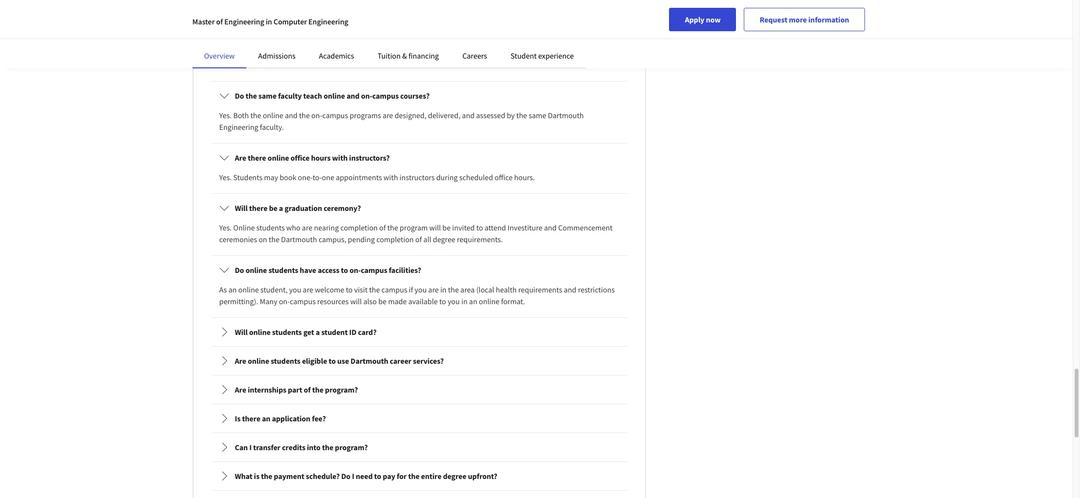 Task type: describe. For each thing, give the bounding box(es) containing it.
part
[[288, 385, 302, 395]]

on- inside on a case-by-case basis, students may petition to switch from online to on-campus study or vice versa. students may not switch between these modes more than once.
[[451, 48, 462, 58]]

and down the faculty
[[285, 110, 298, 120]]

to-
[[313, 173, 322, 182]]

as
[[219, 285, 227, 295]]

engineering inside yes. both the online and the on-campus programs are designed, delivered, and assessed by the same dartmouth engineering faculty.
[[219, 122, 258, 132]]

scheduled
[[459, 173, 493, 182]]

investiture
[[508, 223, 543, 233]]

online inside do online students have access to on-campus facilities? dropdown button
[[246, 265, 267, 275]]

online inside 'are there online office hours with instructors?' dropdown button
[[268, 153, 289, 163]]

the right part
[[312, 385, 324, 395]]

can i switch between online and on-campus programs?
[[235, 29, 421, 39]]

students for have
[[269, 265, 298, 275]]

get
[[303, 328, 314, 337]]

from
[[404, 48, 419, 58]]

online inside will online students get a student id card? dropdown button
[[249, 328, 271, 337]]

students for get
[[272, 328, 302, 337]]

made
[[388, 297, 407, 306]]

2 horizontal spatial you
[[448, 297, 460, 306]]

between inside dropdown button
[[277, 29, 307, 39]]

switch inside dropdown button
[[253, 29, 276, 39]]

are online students eligible to use dartmouth career services?
[[235, 356, 444, 366]]

not
[[599, 48, 610, 58]]

be inside yes. online students who are nearing completion of the program will be invited to attend investiture and commencement ceremonies on the dartmouth campus, pending completion of all degree requirements.
[[443, 223, 451, 233]]

do for do online students have access to on-campus facilities?
[[235, 265, 244, 275]]

as an online student, you are welcome to visit the campus if you are in the area (local health requirements and restrictions permitting). many on-campus resources will also be made available to you in an online format.
[[219, 285, 615, 306]]

pending
[[348, 235, 375, 244]]

there for is
[[242, 414, 260, 424]]

the right 'for'
[[408, 472, 420, 481]]

requirements
[[518, 285, 562, 295]]

facilities?
[[389, 265, 421, 275]]

on- inside dropdown button
[[350, 265, 361, 275]]

modes
[[291, 60, 314, 70]]

requirements.
[[457, 235, 503, 244]]

are there online office hours with instructors? button
[[211, 144, 627, 172]]

campus inside dropdown button
[[361, 265, 387, 275]]

fee?
[[312, 414, 326, 424]]

academics link
[[319, 51, 354, 61]]

than
[[334, 60, 349, 70]]

do the same faculty teach online and on-campus courses?
[[235, 91, 430, 101]]

yes. for yes. online students who are nearing completion of the program will be invited to attend investiture and commencement ceremonies on the dartmouth campus, pending completion of all degree requirements.
[[219, 223, 232, 233]]

the up also
[[369, 285, 380, 295]]

area
[[460, 285, 475, 295]]

online down (local
[[479, 297, 500, 306]]

basis,
[[279, 48, 298, 58]]

0 vertical spatial completion
[[340, 223, 378, 233]]

are for are internships part of the program?
[[235, 385, 246, 395]]

same inside yes. both the online and the on-campus programs are designed, delivered, and assessed by the same dartmouth engineering faculty.
[[529, 110, 546, 120]]

restrictions
[[578, 285, 615, 295]]

and left assessed
[[462, 110, 475, 120]]

appointments
[[336, 173, 382, 182]]

programs?
[[385, 29, 421, 39]]

commencement
[[558, 223, 613, 233]]

format.
[[501, 297, 525, 306]]

and inside yes. online students who are nearing completion of the program will be invited to attend investiture and commencement ceremonies on the dartmouth campus, pending completion of all degree requirements.
[[544, 223, 557, 233]]

during
[[436, 173, 458, 182]]

will there be a graduation ceremony?
[[235, 203, 361, 213]]

campus up programs
[[372, 91, 399, 101]]

are for are there online office hours with instructors?
[[235, 153, 246, 163]]

faculty
[[278, 91, 302, 101]]

eligible
[[302, 356, 327, 366]]

designed,
[[395, 110, 427, 120]]

0 horizontal spatial may
[[264, 173, 278, 182]]

apply
[[685, 15, 705, 24]]

of inside dropdown button
[[304, 385, 311, 395]]

have
[[300, 265, 316, 275]]

instructors?
[[349, 153, 390, 163]]

is
[[254, 472, 260, 481]]

yes. for yes. students may book one-to-one appointments with instructors during scheduled office hours.
[[219, 173, 232, 182]]

experience
[[538, 51, 574, 61]]

what is the payment schedule? do i need to pay for the entire degree upfront? button
[[211, 463, 627, 490]]

campus up petition
[[357, 29, 383, 39]]

careers
[[462, 51, 487, 61]]

pay
[[383, 472, 395, 481]]

do the same faculty teach online and on-campus courses? button
[[211, 82, 627, 109]]

yes. students may book one-to-one appointments with instructors during scheduled office hours.
[[219, 173, 535, 182]]

are online students eligible to use dartmouth career services? button
[[211, 348, 627, 375]]

programs
[[350, 110, 381, 120]]

request more information button
[[744, 8, 865, 31]]

degree inside yes. online students who are nearing completion of the program will be invited to attend investiture and commencement ceremonies on the dartmouth campus, pending completion of all degree requirements.
[[433, 235, 455, 244]]

students inside on a case-by-case basis, students may petition to switch from online to on-campus study or vice versa. students may not switch between these modes more than once.
[[300, 48, 328, 58]]

campus inside on a case-by-case basis, students may petition to switch from online to on-campus study or vice versa. students may not switch between these modes more than once.
[[462, 48, 488, 58]]

dartmouth inside yes. online students who are nearing completion of the program will be invited to attend investiture and commencement ceremonies on the dartmouth campus, pending completion of all degree requirements.
[[281, 235, 317, 244]]

ceremony?
[[324, 203, 361, 213]]

student,
[[260, 285, 288, 295]]

now
[[706, 15, 721, 24]]

who
[[286, 223, 300, 233]]

do online students have access to on-campus facilities?
[[235, 265, 421, 275]]

yes. for yes. both the online and the on-campus programs are designed, delivered, and assessed by the same dartmouth engineering faculty.
[[219, 110, 232, 120]]

on a case-by-case basis, students may petition to switch from online to on-campus study or vice versa. students may not switch between these modes more than once.
[[219, 48, 610, 70]]

case-
[[236, 48, 253, 58]]

versa.
[[532, 48, 551, 58]]

the left program
[[387, 223, 398, 233]]

invited
[[452, 223, 475, 233]]

and up programs
[[347, 91, 360, 101]]

tuition & financing
[[378, 51, 439, 61]]

a inside on a case-by-case basis, students may petition to switch from online to on-campus study or vice versa. students may not switch between these modes more than once.
[[230, 48, 234, 58]]

into
[[307, 443, 321, 453]]

and up academics
[[331, 29, 344, 39]]

are for are online students eligible to use dartmouth career services?
[[235, 356, 246, 366]]

the right on
[[269, 235, 280, 244]]

teach
[[303, 91, 322, 101]]

on- inside yes. both the online and the on-campus programs are designed, delivered, and assessed by the same dartmouth engineering faculty.
[[311, 110, 322, 120]]

with inside dropdown button
[[332, 153, 348, 163]]

(local
[[476, 285, 494, 295]]

faculty.
[[260, 122, 284, 132]]

careers link
[[462, 51, 487, 61]]

campus down welcome
[[290, 297, 316, 306]]

0 horizontal spatial students
[[233, 173, 263, 182]]

to inside dropdown button
[[341, 265, 348, 275]]

office inside dropdown button
[[291, 153, 310, 163]]

on
[[259, 235, 267, 244]]

can for can i transfer credits into the program?
[[235, 443, 248, 453]]

health
[[496, 285, 517, 295]]

available
[[408, 297, 438, 306]]

i for transfer
[[249, 443, 252, 453]]

the down teach
[[299, 110, 310, 120]]

the left area
[[448, 285, 459, 295]]

there for will
[[249, 203, 268, 213]]

do inside dropdown button
[[341, 472, 351, 481]]

hours.
[[514, 173, 535, 182]]

master
[[192, 17, 215, 26]]

online up permitting).
[[238, 285, 259, 295]]

vice
[[518, 48, 531, 58]]

are there online office hours with instructors?
[[235, 153, 390, 163]]

0 vertical spatial an
[[229, 285, 237, 295]]

apply now
[[685, 15, 721, 24]]

will for will there be a graduation ceremony?
[[235, 203, 248, 213]]

for
[[397, 472, 407, 481]]

to inside dropdown button
[[329, 356, 336, 366]]

the right the into
[[322, 443, 333, 453]]

services?
[[413, 356, 444, 366]]

or
[[509, 48, 516, 58]]

1 horizontal spatial you
[[415, 285, 427, 295]]

online inside do the same faculty teach online and on-campus courses? dropdown button
[[324, 91, 345, 101]]

online inside can i switch between online and on-campus programs? dropdown button
[[308, 29, 330, 39]]

be inside dropdown button
[[269, 203, 277, 213]]

will for will online students get a student id card?
[[235, 328, 248, 337]]

information
[[809, 15, 849, 24]]

dartmouth inside yes. both the online and the on-campus programs are designed, delivered, and assessed by the same dartmouth engineering faculty.
[[548, 110, 584, 120]]

permitting).
[[219, 297, 258, 306]]

2 horizontal spatial a
[[316, 328, 320, 337]]

the right is
[[261, 472, 272, 481]]

are up available
[[428, 285, 439, 295]]

request
[[760, 15, 788, 24]]

to left visit
[[346, 285, 353, 295]]

on- up programs
[[361, 91, 372, 101]]

once.
[[351, 60, 368, 70]]

what is the payment schedule? do i need to pay for the entire degree upfront?
[[235, 472, 497, 481]]

do for do the same faculty teach online and on-campus courses?
[[235, 91, 244, 101]]

the up both at the left of the page
[[246, 91, 257, 101]]

and inside as an online student, you are welcome to visit the campus if you are in the area (local health requirements and restrictions permitting). many on-campus resources will also be made available to you in an online format.
[[564, 285, 577, 295]]

hours
[[311, 153, 331, 163]]

credits
[[282, 443, 305, 453]]



Task type: vqa. For each thing, say whether or not it's contained in the screenshot.
the right this
no



Task type: locate. For each thing, give the bounding box(es) containing it.
1 horizontal spatial a
[[279, 203, 283, 213]]

be right also
[[378, 297, 387, 306]]

1 will from the top
[[235, 203, 248, 213]]

do
[[235, 91, 244, 101], [235, 265, 244, 275], [341, 472, 351, 481]]

one-
[[298, 173, 313, 182]]

to inside yes. online students who are nearing completion of the program will be invited to attend investiture and commencement ceremonies on the dartmouth campus, pending completion of all degree requirements.
[[476, 223, 483, 233]]

switch down on
[[219, 60, 240, 70]]

transfer
[[253, 443, 281, 453]]

yes. inside yes. both the online and the on-campus programs are designed, delivered, and assessed by the same dartmouth engineering faculty.
[[219, 110, 232, 120]]

to inside dropdown button
[[374, 472, 381, 481]]

1 horizontal spatial between
[[277, 29, 307, 39]]

2 vertical spatial an
[[262, 414, 270, 424]]

0 horizontal spatial will
[[350, 297, 362, 306]]

1 horizontal spatial may
[[329, 48, 344, 58]]

1 vertical spatial a
[[279, 203, 283, 213]]

2 can from the top
[[235, 443, 248, 453]]

2 will from the top
[[235, 328, 248, 337]]

a
[[230, 48, 234, 58], [279, 203, 283, 213], [316, 328, 320, 337]]

0 horizontal spatial an
[[229, 285, 237, 295]]

students left the eligible
[[271, 356, 301, 366]]

are down have
[[303, 285, 313, 295]]

completion up pending
[[340, 223, 378, 233]]

1 vertical spatial can
[[235, 443, 248, 453]]

there for are
[[248, 153, 266, 163]]

are right programs
[[383, 110, 393, 120]]

tuition & financing link
[[378, 51, 439, 61]]

need
[[356, 472, 373, 481]]

use
[[337, 356, 349, 366]]

2 vertical spatial i
[[352, 472, 354, 481]]

engineering up case-
[[224, 17, 264, 26]]

are inside yes. both the online and the on-campus programs are designed, delivered, and assessed by the same dartmouth engineering faculty.
[[383, 110, 393, 120]]

1 horizontal spatial in
[[440, 285, 447, 295]]

0 vertical spatial same
[[258, 91, 277, 101]]

1 vertical spatial will
[[235, 328, 248, 337]]

to right access
[[341, 265, 348, 275]]

there up online
[[249, 203, 268, 213]]

1 horizontal spatial more
[[789, 15, 807, 24]]

will online students get a student id card?
[[235, 328, 377, 337]]

0 horizontal spatial be
[[269, 203, 277, 213]]

between inside on a case-by-case basis, students may petition to switch from online to on-campus study or vice versa. students may not switch between these modes more than once.
[[242, 60, 270, 70]]

1 vertical spatial do
[[235, 265, 244, 275]]

1 vertical spatial yes.
[[219, 173, 232, 182]]

may left "not"
[[584, 48, 598, 58]]

student experience
[[511, 51, 574, 61]]

1 vertical spatial i
[[249, 443, 252, 453]]

are internships part of the program?
[[235, 385, 358, 395]]

1 horizontal spatial an
[[262, 414, 270, 424]]

1 vertical spatial degree
[[443, 472, 467, 481]]

1 horizontal spatial dartmouth
[[351, 356, 388, 366]]

by
[[507, 110, 515, 120]]

can i transfer credits into the program?
[[235, 443, 368, 453]]

1 horizontal spatial same
[[529, 110, 546, 120]]

overview link
[[204, 51, 235, 61]]

degree right all on the left top
[[433, 235, 455, 244]]

1 vertical spatial with
[[384, 173, 398, 182]]

to right petition
[[372, 48, 379, 58]]

are right who
[[302, 223, 312, 233]]

1 horizontal spatial office
[[495, 173, 513, 182]]

will inside yes. online students who are nearing completion of the program will be invited to attend investiture and commencement ceremonies on the dartmouth campus, pending completion of all degree requirements.
[[429, 223, 441, 233]]

be
[[269, 203, 277, 213], [443, 223, 451, 233], [378, 297, 387, 306]]

1 horizontal spatial switch
[[253, 29, 276, 39]]

may left book
[[264, 173, 278, 182]]

0 vertical spatial in
[[266, 17, 272, 26]]

will up all on the left top
[[429, 223, 441, 233]]

1 can from the top
[[235, 29, 248, 39]]

student experience link
[[511, 51, 574, 61]]

welcome
[[315, 285, 344, 295]]

1 horizontal spatial be
[[378, 297, 387, 306]]

students up modes
[[300, 48, 328, 58]]

degree
[[433, 235, 455, 244], [443, 472, 467, 481]]

0 vertical spatial dartmouth
[[548, 110, 584, 120]]

more inside button
[[789, 15, 807, 24]]

2 are from the top
[[235, 356, 246, 366]]

1 vertical spatial completion
[[376, 235, 414, 244]]

1 are from the top
[[235, 153, 246, 163]]

application
[[272, 414, 310, 424]]

3 yes. from the top
[[219, 223, 232, 233]]

of left all on the left top
[[415, 235, 422, 244]]

in down area
[[461, 297, 468, 306]]

in left area
[[440, 285, 447, 295]]

online inside are online students eligible to use dartmouth career services? dropdown button
[[248, 356, 269, 366]]

0 vertical spatial are
[[235, 153, 246, 163]]

0 vertical spatial yes.
[[219, 110, 232, 120]]

online up student,
[[246, 265, 267, 275]]

2 vertical spatial in
[[461, 297, 468, 306]]

0 vertical spatial students
[[553, 48, 582, 58]]

campus up the made in the left bottom of the page
[[382, 285, 407, 295]]

0 vertical spatial will
[[235, 203, 248, 213]]

if
[[409, 285, 413, 295]]

computer
[[274, 17, 307, 26]]

0 horizontal spatial with
[[332, 153, 348, 163]]

campus left study
[[462, 48, 488, 58]]

id
[[349, 328, 357, 337]]

a left graduation
[[279, 203, 283, 213]]

2 horizontal spatial be
[[443, 223, 451, 233]]

3 are from the top
[[235, 385, 246, 395]]

students inside on a case-by-case basis, students may petition to switch from online to on-campus study or vice versa. students may not switch between these modes more than once.
[[553, 48, 582, 58]]

is
[[235, 414, 241, 424]]

online inside on a case-by-case basis, students may petition to switch from online to on-campus study or vice versa. students may not switch between these modes more than once.
[[421, 48, 441, 58]]

0 vertical spatial more
[[789, 15, 807, 24]]

2 horizontal spatial in
[[461, 297, 468, 306]]

on- inside as an online student, you are welcome to visit the campus if you are in the area (local health requirements and restrictions permitting). many on-campus resources will also be made available to you in an online format.
[[279, 297, 290, 306]]

schedule?
[[306, 472, 340, 481]]

1 vertical spatial will
[[350, 297, 362, 306]]

overview
[[204, 51, 235, 61]]

online up book
[[268, 153, 289, 163]]

program?
[[325, 385, 358, 395], [335, 443, 368, 453]]

will there be a graduation ceremony? button
[[211, 195, 627, 222]]

1 vertical spatial there
[[249, 203, 268, 213]]

1 horizontal spatial will
[[429, 223, 441, 233]]

financing
[[409, 51, 439, 61]]

more
[[789, 15, 807, 24], [315, 60, 332, 70]]

also
[[363, 297, 377, 306]]

upfront?
[[468, 472, 497, 481]]

to right financing
[[443, 48, 450, 58]]

petition
[[345, 48, 371, 58]]

1 vertical spatial between
[[242, 60, 270, 70]]

2 vertical spatial do
[[341, 472, 351, 481]]

0 horizontal spatial office
[[291, 153, 310, 163]]

program? down the use
[[325, 385, 358, 395]]

apply now button
[[669, 8, 736, 31]]

0 vertical spatial i
[[249, 29, 252, 39]]

students
[[300, 48, 328, 58], [256, 223, 285, 233], [269, 265, 298, 275], [272, 328, 302, 337], [271, 356, 301, 366]]

students inside yes. online students who are nearing completion of the program will be invited to attend investiture and commencement ceremonies on the dartmouth campus, pending completion of all degree requirements.
[[256, 223, 285, 233]]

0 vertical spatial degree
[[433, 235, 455, 244]]

to
[[372, 48, 379, 58], [443, 48, 450, 58], [476, 223, 483, 233], [341, 265, 348, 275], [346, 285, 353, 295], [439, 297, 446, 306], [329, 356, 336, 366], [374, 472, 381, 481]]

students for eligible
[[271, 356, 301, 366]]

a right on
[[230, 48, 234, 58]]

0 vertical spatial with
[[332, 153, 348, 163]]

and right the investiture at the top
[[544, 223, 557, 233]]

online right 'from'
[[421, 48, 441, 58]]

between
[[277, 29, 307, 39], [242, 60, 270, 70]]

0 horizontal spatial same
[[258, 91, 277, 101]]

office left "hours."
[[495, 173, 513, 182]]

program? up need
[[335, 443, 368, 453]]

2 horizontal spatial an
[[469, 297, 477, 306]]

with right hours
[[332, 153, 348, 163]]

be left graduation
[[269, 203, 277, 213]]

yes. inside yes. online students who are nearing completion of the program will be invited to attend investiture and commencement ceremonies on the dartmouth campus, pending completion of all degree requirements.
[[219, 223, 232, 233]]

do up both at the left of the page
[[235, 91, 244, 101]]

same inside dropdown button
[[258, 91, 277, 101]]

2 horizontal spatial dartmouth
[[548, 110, 584, 120]]

i up case-
[[249, 29, 252, 39]]

an right as
[[229, 285, 237, 295]]

do online students have access to on-campus facilities? button
[[211, 257, 627, 284]]

can up case-
[[235, 29, 248, 39]]

0 vertical spatial office
[[291, 153, 310, 163]]

office
[[291, 153, 310, 163], [495, 173, 513, 182]]

more inside on a case-by-case basis, students may petition to switch from online to on-campus study or vice versa. students may not switch between these modes more than once.
[[315, 60, 332, 70]]

attend
[[485, 223, 506, 233]]

2 horizontal spatial switch
[[381, 48, 402, 58]]

yes. both the online and the on-campus programs are designed, delivered, and assessed by the same dartmouth engineering faculty.
[[219, 110, 584, 132]]

2 vertical spatial there
[[242, 414, 260, 424]]

0 vertical spatial be
[[269, 203, 277, 213]]

engineering down both at the left of the page
[[219, 122, 258, 132]]

0 horizontal spatial you
[[289, 285, 301, 295]]

and left restrictions
[[564, 285, 577, 295]]

1 horizontal spatial students
[[553, 48, 582, 58]]

i left need
[[352, 472, 354, 481]]

more left than
[[315, 60, 332, 70]]

1 vertical spatial more
[[315, 60, 332, 70]]

are
[[383, 110, 393, 120], [302, 223, 312, 233], [303, 285, 313, 295], [428, 285, 439, 295]]

campus inside yes. both the online and the on-campus programs are designed, delivered, and assessed by the same dartmouth engineering faculty.
[[322, 110, 348, 120]]

1 vertical spatial office
[[495, 173, 513, 182]]

do inside dropdown button
[[235, 91, 244, 101]]

1 vertical spatial an
[[469, 297, 477, 306]]

students inside dropdown button
[[269, 265, 298, 275]]

online up academics
[[308, 29, 330, 39]]

of left program
[[379, 223, 386, 233]]

1 vertical spatial in
[[440, 285, 447, 295]]

0 vertical spatial do
[[235, 91, 244, 101]]

online up internships
[[248, 356, 269, 366]]

i
[[249, 29, 252, 39], [249, 443, 252, 453], [352, 472, 354, 481]]

yes. online students who are nearing completion of the program will be invited to attend investiture and commencement ceremonies on the dartmouth campus, pending completion of all degree requirements.
[[219, 223, 613, 244]]

office up the one-
[[291, 153, 310, 163]]

students up on
[[256, 223, 285, 233]]

be inside as an online student, you are welcome to visit the campus if you are in the area (local health requirements and restrictions permitting). many on-campus resources will also be made available to you in an online format.
[[378, 297, 387, 306]]

to right available
[[439, 297, 446, 306]]

1 horizontal spatial with
[[384, 173, 398, 182]]

on- up petition
[[346, 29, 357, 39]]

online
[[233, 223, 255, 233]]

a right get
[[316, 328, 320, 337]]

is there an application fee?
[[235, 414, 326, 424]]

1 yes. from the top
[[219, 110, 232, 120]]

you right student,
[[289, 285, 301, 295]]

students right versa.
[[553, 48, 582, 58]]

will inside as an online student, you are welcome to visit the campus if you are in the area (local health requirements and restrictions permitting). many on-campus resources will also be made available to you in an online format.
[[350, 297, 362, 306]]

0 vertical spatial can
[[235, 29, 248, 39]]

degree right the entire
[[443, 472, 467, 481]]

engineering up can i switch between online and on-campus programs?
[[308, 17, 348, 26]]

an left application at bottom left
[[262, 414, 270, 424]]

are inside yes. online students who are nearing completion of the program will be invited to attend investiture and commencement ceremonies on the dartmouth campus, pending completion of all degree requirements.
[[302, 223, 312, 233]]

1 vertical spatial be
[[443, 223, 451, 233]]

1 vertical spatial switch
[[381, 48, 402, 58]]

can for can i switch between online and on-campus programs?
[[235, 29, 248, 39]]

online up faculty.
[[263, 110, 283, 120]]

courses?
[[400, 91, 430, 101]]

more right the request
[[789, 15, 807, 24]]

online inside yes. both the online and the on-campus programs are designed, delivered, and assessed by the same dartmouth engineering faculty.
[[263, 110, 283, 120]]

many
[[260, 297, 277, 306]]

0 vertical spatial a
[[230, 48, 234, 58]]

will down visit
[[350, 297, 362, 306]]

i for switch
[[249, 29, 252, 39]]

what
[[235, 472, 252, 481]]

of
[[216, 17, 223, 26], [379, 223, 386, 233], [415, 235, 422, 244], [304, 385, 311, 395]]

2 horizontal spatial may
[[584, 48, 598, 58]]

students left get
[[272, 328, 302, 337]]

on- down student,
[[279, 297, 290, 306]]

0 vertical spatial there
[[248, 153, 266, 163]]

1 vertical spatial program?
[[335, 443, 368, 453]]

2 yes. from the top
[[219, 173, 232, 182]]

online right teach
[[324, 91, 345, 101]]

program
[[400, 223, 428, 233]]

an inside dropdown button
[[262, 414, 270, 424]]

do inside dropdown button
[[235, 265, 244, 275]]

dartmouth inside dropdown button
[[351, 356, 388, 366]]

&
[[402, 51, 407, 61]]

access
[[318, 265, 339, 275]]

can i switch between online and on-campus programs? button
[[211, 20, 627, 47]]

1 vertical spatial dartmouth
[[281, 235, 317, 244]]

0 vertical spatial program?
[[325, 385, 358, 395]]

can
[[235, 29, 248, 39], [235, 443, 248, 453]]

you right available
[[448, 297, 460, 306]]

on- down teach
[[311, 110, 322, 120]]

2 vertical spatial be
[[378, 297, 387, 306]]

same right by
[[529, 110, 546, 120]]

0 horizontal spatial dartmouth
[[281, 235, 317, 244]]

graduation
[[285, 203, 322, 213]]

0 horizontal spatial more
[[315, 60, 332, 70]]

all
[[423, 235, 431, 244]]

0 vertical spatial between
[[277, 29, 307, 39]]

both
[[233, 110, 249, 120]]

can left transfer
[[235, 443, 248, 453]]

1 vertical spatial are
[[235, 356, 246, 366]]

there right is on the bottom of page
[[242, 414, 260, 424]]

completion down program
[[376, 235, 414, 244]]

2 vertical spatial yes.
[[219, 223, 232, 233]]

2 vertical spatial switch
[[219, 60, 240, 70]]

nearing
[[314, 223, 339, 233]]

2 vertical spatial dartmouth
[[351, 356, 388, 366]]

the right by
[[516, 110, 527, 120]]

0 horizontal spatial switch
[[219, 60, 240, 70]]

0 horizontal spatial a
[[230, 48, 234, 58]]

study
[[490, 48, 508, 58]]

ceremonies
[[219, 235, 257, 244]]

in left computer on the left top
[[266, 17, 272, 26]]

online down many
[[249, 328, 271, 337]]

on- left careers link
[[451, 48, 462, 58]]

card?
[[358, 328, 377, 337]]

0 horizontal spatial in
[[266, 17, 272, 26]]

academics
[[319, 51, 354, 61]]

will up online
[[235, 203, 248, 213]]

with left the instructors
[[384, 173, 398, 182]]

student
[[321, 328, 348, 337]]

an down area
[[469, 297, 477, 306]]

engineering
[[224, 17, 264, 26], [308, 17, 348, 26], [219, 122, 258, 132]]

2 vertical spatial a
[[316, 328, 320, 337]]

i inside dropdown button
[[352, 472, 354, 481]]

student
[[511, 51, 537, 61]]

0 horizontal spatial between
[[242, 60, 270, 70]]

between down by-
[[242, 60, 270, 70]]

to left the use
[[329, 356, 336, 366]]

0 vertical spatial will
[[429, 223, 441, 233]]

tuition
[[378, 51, 401, 61]]

campus down do the same faculty teach online and on-campus courses?
[[322, 110, 348, 120]]

there
[[248, 153, 266, 163], [249, 203, 268, 213], [242, 414, 260, 424]]

internships
[[248, 385, 286, 395]]

degree inside what is the payment schedule? do i need to pay for the entire degree upfront? dropdown button
[[443, 472, 467, 481]]

0 vertical spatial switch
[[253, 29, 276, 39]]

of right master
[[216, 17, 223, 26]]

on- up visit
[[350, 265, 361, 275]]

may up than
[[329, 48, 344, 58]]

of right part
[[304, 385, 311, 395]]

between down computer on the left top
[[277, 29, 307, 39]]

campus
[[357, 29, 383, 39], [462, 48, 488, 58], [372, 91, 399, 101], [322, 110, 348, 120], [361, 265, 387, 275], [382, 285, 407, 295], [290, 297, 316, 306]]

1 vertical spatial students
[[233, 173, 263, 182]]

delivered,
[[428, 110, 461, 120]]

to left pay
[[374, 472, 381, 481]]

1 vertical spatial same
[[529, 110, 546, 120]]

the right both at the left of the page
[[250, 110, 261, 120]]

students for who
[[256, 223, 285, 233]]

2 vertical spatial are
[[235, 385, 246, 395]]

by-
[[253, 48, 263, 58]]



